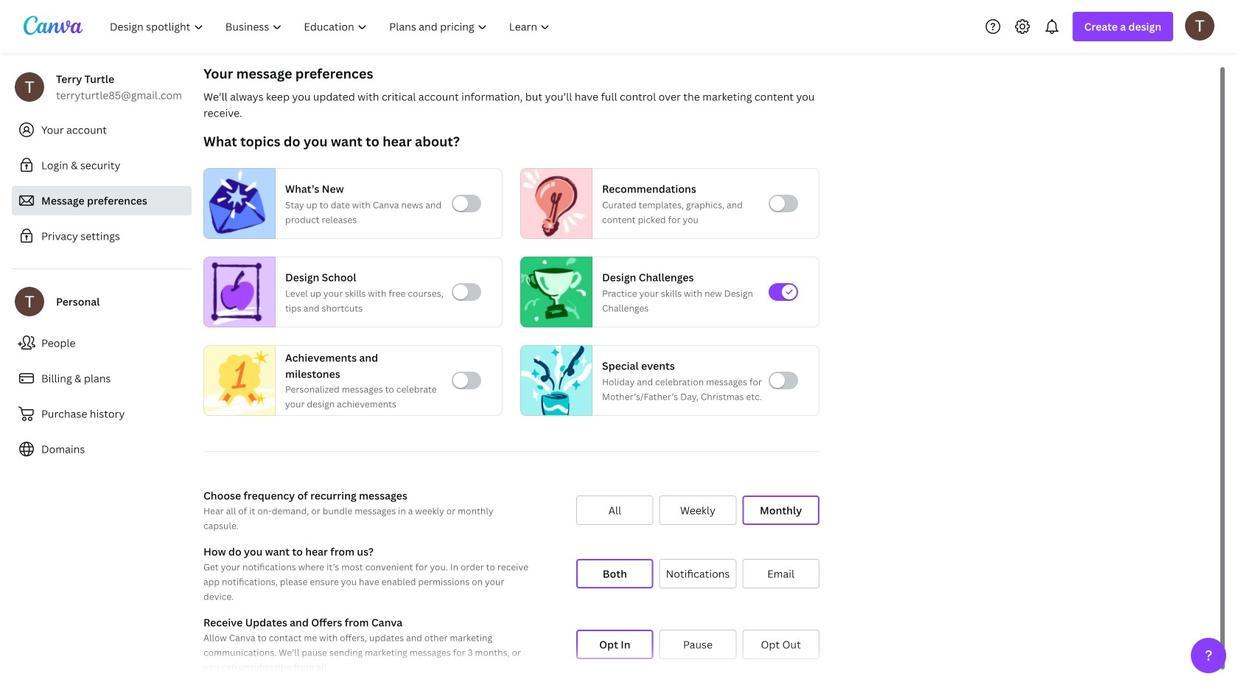 Task type: describe. For each thing, give the bounding box(es) containing it.
terry turtle image
[[1186, 11, 1215, 40]]



Task type: locate. For each thing, give the bounding box(es) containing it.
topic image
[[204, 168, 269, 239], [521, 168, 586, 239], [204, 257, 269, 327], [521, 257, 586, 327], [204, 342, 275, 419], [521, 342, 592, 419]]

top level navigation element
[[100, 12, 563, 41]]

None button
[[577, 496, 654, 525], [660, 496, 737, 525], [743, 496, 820, 525], [577, 559, 654, 588], [660, 559, 737, 588], [743, 559, 820, 588], [577, 630, 654, 659], [660, 630, 737, 659], [743, 630, 820, 659], [577, 496, 654, 525], [660, 496, 737, 525], [743, 496, 820, 525], [577, 559, 654, 588], [660, 559, 737, 588], [743, 559, 820, 588], [577, 630, 654, 659], [660, 630, 737, 659], [743, 630, 820, 659]]



Task type: vqa. For each thing, say whether or not it's contained in the screenshot.
Topic image
yes



